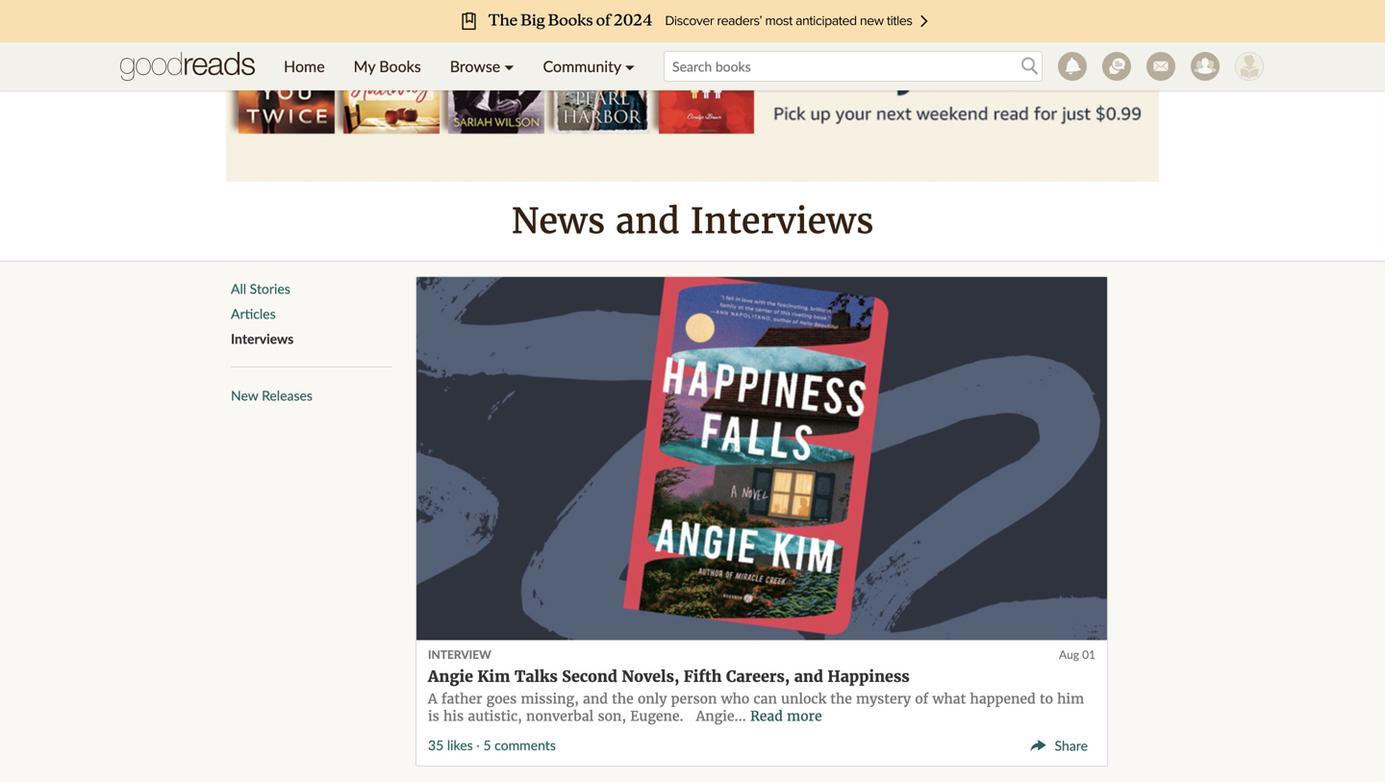 Task type: describe. For each thing, give the bounding box(es) containing it.
5 comments link
[[483, 737, 556, 754]]

his
[[444, 708, 464, 725]]

my group discussions image
[[1103, 52, 1132, 81]]

is
[[428, 708, 440, 725]]

news
[[511, 199, 605, 243]]

browse ▾ button
[[436, 42, 529, 90]]

happened
[[970, 690, 1036, 708]]

articles link
[[231, 305, 276, 322]]

likes
[[447, 737, 473, 754]]

new releases link
[[231, 387, 313, 404]]

community ▾
[[543, 57, 635, 76]]

fifth
[[684, 667, 722, 686]]

35 likes link
[[428, 737, 473, 754]]

kim
[[478, 667, 510, 686]]

son,
[[598, 708, 626, 725]]

a father goes missing, and the only person who can unlock the mystery of what happened to him is his autistic, nonverbal son, eugene.   angie...
[[428, 690, 1084, 725]]

·
[[477, 737, 480, 754]]

▾ for browse ▾
[[504, 57, 514, 76]]

angie kim talks second novels, fifth careers, and happiness
[[428, 667, 910, 686]]

and inside a father goes missing, and the only person who can unlock the mystery of what happened to him is his autistic, nonverbal son, eugene.   angie...
[[583, 690, 608, 708]]

read
[[750, 708, 783, 725]]

autistic,
[[468, 708, 522, 725]]

happiness
[[828, 667, 910, 686]]

person
[[671, 690, 717, 708]]

my
[[354, 57, 375, 76]]

who
[[721, 690, 750, 708]]

all stories link
[[231, 280, 290, 297]]

more
[[787, 708, 822, 725]]

aug 01 link
[[1059, 648, 1096, 661]]

2 horizontal spatial and
[[794, 667, 824, 686]]

what
[[933, 690, 966, 708]]

stories
[[250, 280, 290, 297]]

home
[[284, 57, 325, 76]]

mystery
[[856, 690, 911, 708]]

unlock
[[781, 690, 827, 708]]

Search for books to add to your shelves search field
[[664, 51, 1043, 82]]

missing,
[[521, 690, 579, 708]]

2 the from the left
[[831, 690, 852, 708]]

01
[[1083, 648, 1096, 661]]

releases
[[262, 387, 313, 404]]

interviews link
[[231, 331, 294, 347]]

browse
[[450, 57, 501, 76]]

talks
[[515, 667, 558, 686]]

read more
[[750, 708, 822, 725]]

angie kim talks second novels, fifth careers, and happiness image
[[417, 277, 1107, 640]]

angie kim talks second novels, fifth careers, and happiness link
[[428, 667, 910, 686]]

father
[[442, 690, 482, 708]]

community ▾ button
[[529, 42, 650, 90]]

all
[[231, 280, 246, 297]]



Task type: vqa. For each thing, say whether or not it's contained in the screenshot.
the 130114 at the left bottom of the page
no



Task type: locate. For each thing, give the bounding box(es) containing it.
1 ▾ from the left
[[504, 57, 514, 76]]

a
[[428, 690, 437, 708]]

▾ right 'browse'
[[504, 57, 514, 76]]

browse ▾
[[450, 57, 514, 76]]

1 vertical spatial and
[[794, 667, 824, 686]]

menu
[[269, 42, 650, 90]]

can
[[754, 690, 777, 708]]

share
[[1055, 737, 1088, 754]]

my books link
[[339, 42, 436, 90]]

share button
[[1030, 735, 1096, 754]]

him
[[1058, 690, 1084, 708]]

the
[[612, 690, 634, 708], [831, 690, 852, 708]]

of
[[915, 690, 929, 708]]

menu containing home
[[269, 42, 650, 90]]

0 horizontal spatial the
[[612, 690, 634, 708]]

news and interviews
[[511, 199, 874, 243]]

news and interviews link
[[0, 182, 1386, 261]]

goes
[[487, 690, 517, 708]]

to
[[1040, 690, 1053, 708]]

and up unlock
[[794, 667, 824, 686]]

comments
[[495, 737, 556, 754]]

angie
[[428, 667, 473, 686]]

2 vertical spatial and
[[583, 690, 608, 708]]

john smith image
[[1235, 52, 1264, 81]]

my books
[[354, 57, 421, 76]]

second
[[562, 667, 618, 686]]

the up son,
[[612, 690, 634, 708]]

1 horizontal spatial interviews
[[690, 199, 874, 243]]

and
[[616, 199, 680, 243], [794, 667, 824, 686], [583, 690, 608, 708]]

▾ inside "popup button"
[[625, 57, 635, 76]]

friend requests image
[[1191, 52, 1220, 81]]

▾ for community ▾
[[625, 57, 635, 76]]

0 horizontal spatial interviews
[[231, 331, 294, 347]]

articles
[[231, 305, 276, 322]]

new
[[231, 387, 258, 404]]

nonverbal
[[526, 708, 594, 725]]

inbox image
[[1147, 52, 1176, 81]]

novels,
[[622, 667, 680, 686]]

▾ inside popup button
[[504, 57, 514, 76]]

35
[[428, 737, 444, 754]]

2 ▾ from the left
[[625, 57, 635, 76]]

0 vertical spatial and
[[616, 199, 680, 243]]

Search books text field
[[664, 51, 1043, 82]]

and right news
[[616, 199, 680, 243]]

0 horizontal spatial ▾
[[504, 57, 514, 76]]

0 horizontal spatial and
[[583, 690, 608, 708]]

only
[[638, 690, 667, 708]]

5
[[483, 737, 491, 754]]

35 likes · 5 comments
[[428, 737, 556, 754]]

careers,
[[726, 667, 790, 686]]

angie...
[[696, 708, 746, 725]]

aug 01
[[1059, 648, 1096, 661]]

and down second
[[583, 690, 608, 708]]

1 the from the left
[[612, 690, 634, 708]]

1 horizontal spatial and
[[616, 199, 680, 243]]

1 horizontal spatial ▾
[[625, 57, 635, 76]]

eugene.
[[630, 708, 684, 725]]

interview
[[428, 648, 491, 661]]

new releases
[[231, 387, 313, 404]]

share button
[[1030, 737, 1096, 754]]

▾ right community
[[625, 57, 635, 76]]

interviews
[[690, 199, 874, 243], [231, 331, 294, 347]]

advertisement element
[[226, 0, 1159, 182]]

1 horizontal spatial the
[[831, 690, 852, 708]]

0 vertical spatial interviews
[[690, 199, 874, 243]]

books
[[379, 57, 421, 76]]

home link
[[269, 42, 339, 90]]

all stories articles interviews
[[231, 280, 294, 347]]

aug
[[1059, 648, 1080, 661]]

notifications image
[[1058, 52, 1087, 81]]

the down the "happiness"
[[831, 690, 852, 708]]

1 vertical spatial interviews
[[231, 331, 294, 347]]

read more link
[[750, 708, 822, 725]]

▾
[[504, 57, 514, 76], [625, 57, 635, 76]]

community
[[543, 57, 621, 76]]



